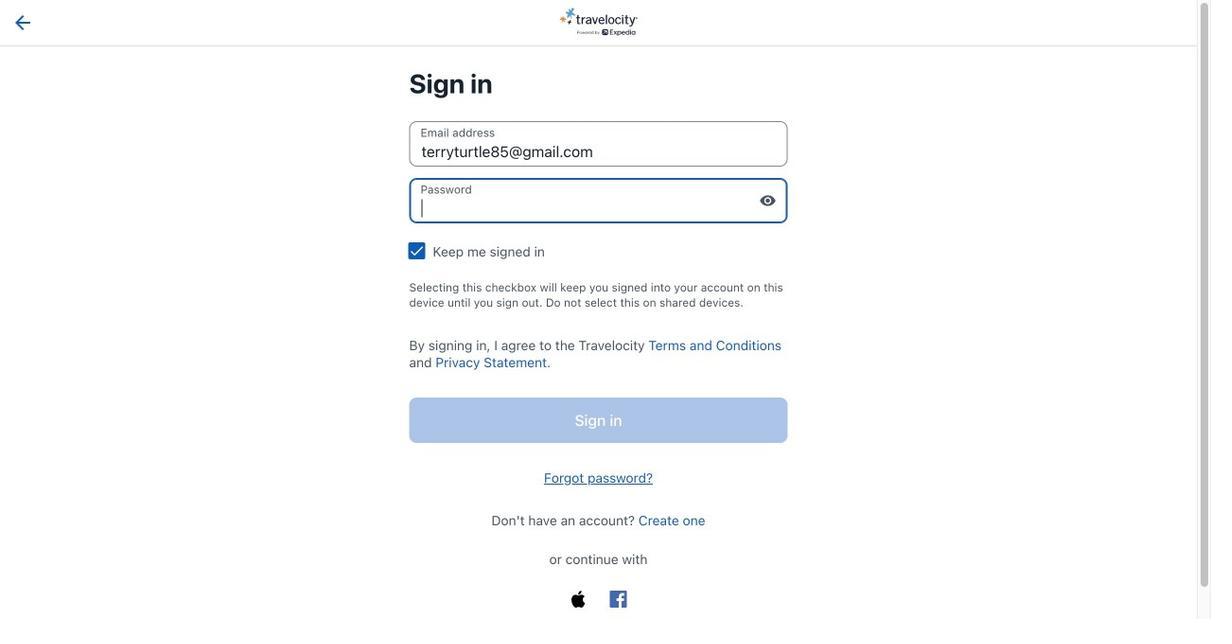 Task type: vqa. For each thing, say whether or not it's contained in the screenshot.
email field
yes



Task type: describe. For each thing, give the bounding box(es) containing it.
go back image
[[11, 11, 34, 34]]

small image
[[760, 192, 777, 209]]



Task type: locate. For each thing, give the bounding box(es) containing it.
go back image
[[15, 15, 30, 30]]

None password field
[[409, 178, 788, 223]]

None email field
[[409, 121, 788, 167]]

facebook image
[[610, 591, 627, 608]]

travelocity image
[[560, 8, 638, 36]]

apple image
[[570, 591, 587, 608]]



